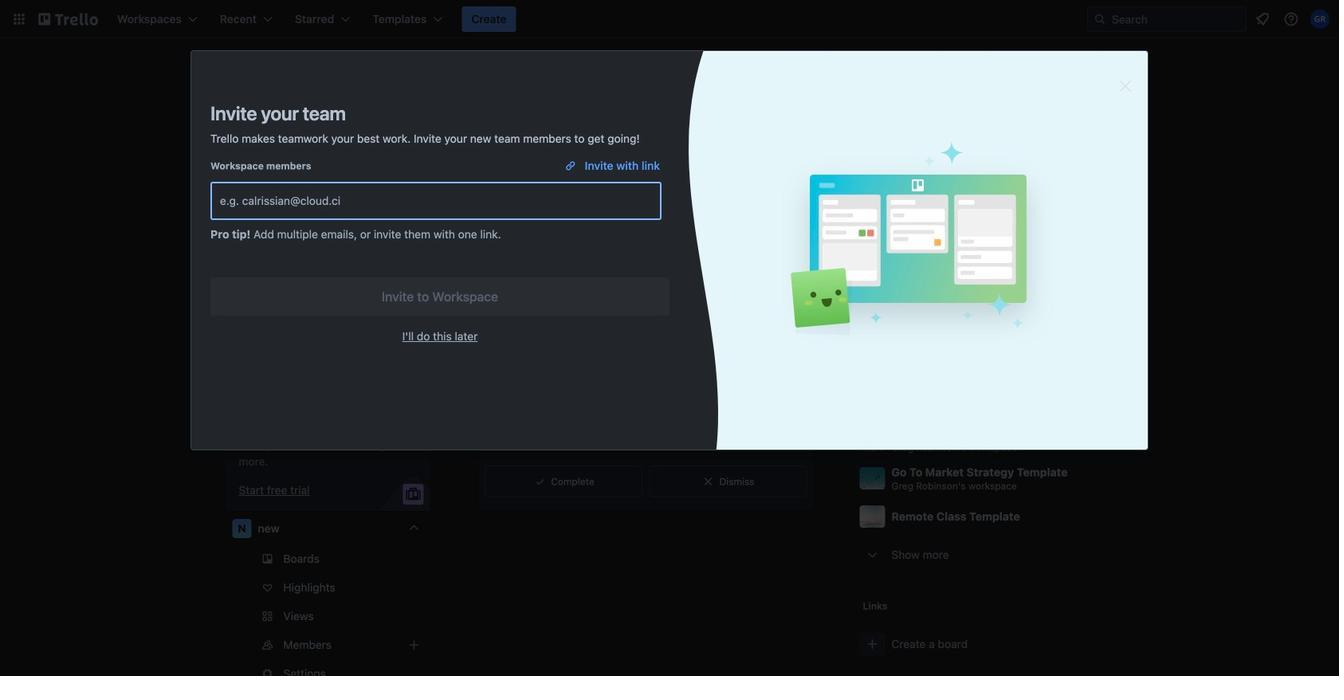 Task type: describe. For each thing, give the bounding box(es) containing it.
2 add image from the top
[[405, 636, 424, 655]]

open information menu image
[[1284, 11, 1300, 27]]

1 add image from the top
[[405, 336, 424, 355]]

Search field
[[1107, 8, 1246, 30]]

home image
[[232, 139, 252, 158]]

search image
[[1094, 13, 1107, 26]]



Task type: locate. For each thing, give the bounding box(es) containing it.
primary element
[[0, 0, 1340, 38]]

0 vertical spatial add image
[[405, 336, 424, 355]]

e.g. calrissian@cloud.ci text field
[[220, 187, 652, 215]]

template board image
[[232, 107, 252, 126]]

greg robinson (gregrobinson96) image
[[1311, 10, 1330, 29]]

0 notifications image
[[1254, 10, 1273, 29]]

click to star 1-on-1 meeting agenda. it will show up at the top of your boards list. image
[[1099, 432, 1115, 448]]

add image
[[405, 336, 424, 355], [405, 636, 424, 655]]

1 vertical spatial add image
[[405, 636, 424, 655]]



Task type: vqa. For each thing, say whether or not it's contained in the screenshot.
card to the left
no



